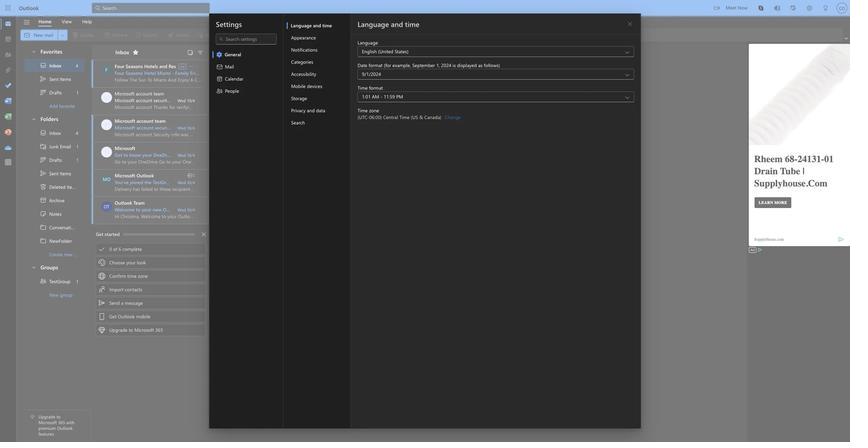 Task type: describe. For each thing, give the bounding box(es) containing it.
accessibility button
[[287, 68, 351, 80]]


[[197, 49, 204, 56]]

 for  newfolder
[[40, 238, 47, 244]]

date format (for example, september 1, 2024 is displayed as follows)
[[358, 62, 500, 69]]

central
[[383, 114, 398, 120]]

info for was
[[173, 125, 181, 131]]

notes
[[49, 211, 62, 217]]

newfolder
[[49, 238, 72, 244]]

 button
[[20, 17, 33, 28]]

outlook up the
[[137, 172, 154, 179]]

complete
[[122, 246, 142, 252]]

look
[[137, 259, 146, 266]]

tab list containing home
[[33, 16, 97, 27]]

move & delete group
[[21, 28, 229, 42]]

miami
[[157, 70, 171, 76]]

how
[[178, 152, 188, 158]]

10/4 for onedrive
[[187, 153, 195, 158]]

tree containing 
[[24, 126, 93, 261]]


[[275, 32, 281, 38]]

view
[[62, 18, 72, 24]]

excel image
[[5, 114, 11, 120]]

2  tree item from the top
[[24, 234, 85, 248]]

 tree item
[[24, 275, 85, 288]]

time inside message list no conversations selected list box
[[127, 273, 137, 279]]

2 hotel from the left
[[209, 70, 220, 76]]

microsoft account team image for microsoft account security info was added
[[101, 119, 112, 130]]

microsoft outlook
[[115, 172, 154, 179]]

format for time
[[369, 85, 383, 91]]

(us
[[411, 114, 418, 120]]

zone inside time zone (utc-06:00) central time (us & canada) change
[[369, 107, 379, 114]]


[[202, 232, 206, 237]]


[[99, 273, 105, 280]]


[[187, 50, 193, 56]]

 deleted items
[[40, 184, 78, 190]]

1 vertical spatial mobile
[[136, 313, 150, 320]]

onedrive
[[153, 152, 173, 158]]

(for
[[384, 62, 391, 69]]

1  tree item from the top
[[24, 59, 85, 72]]

accessibility
[[291, 71, 316, 77]]

items for 2nd the  tree item from the bottom of the page
[[60, 76, 71, 82]]

language and time inside tab panel
[[358, 19, 420, 29]]

2  from the top
[[40, 170, 47, 177]]

wed 10/4 for group
[[178, 180, 195, 185]]

to right the how
[[189, 152, 194, 158]]

get to know your onedrive – how to back up your pc and mobile
[[115, 152, 256, 158]]

–
[[175, 152, 177, 158]]

confirm time zone
[[109, 273, 148, 279]]

 button
[[195, 48, 206, 57]]

general
[[225, 51, 241, 58]]

 for  conversation history
[[40, 224, 47, 231]]

powerpoint image
[[5, 129, 11, 136]]

 for 2nd the  tree item from the bottom of the page
[[40, 62, 47, 69]]

view button
[[57, 16, 77, 27]]

0 of 6 complete
[[109, 246, 142, 252]]

document containing settings
[[0, 0, 850, 442]]


[[188, 172, 194, 179]]

settings heading
[[216, 19, 242, 29]]

mail
[[225, 63, 234, 70]]

wed for onedrive
[[178, 153, 186, 158]]

365 for upgrade to microsoft 365 with premium outlook features
[[58, 420, 65, 426]]

upgrade to microsoft 365
[[109, 327, 163, 333]]

 button for folders
[[28, 113, 39, 125]]

wed for verification
[[178, 98, 186, 103]]

know
[[129, 152, 141, 158]]

your left look
[[126, 259, 136, 266]]

inbox for 2nd the  tree item from the bottom of the page
[[49, 62, 61, 69]]

microsoft outlook image
[[101, 174, 112, 185]]

favorites tree
[[24, 43, 85, 113]]

 junk email
[[40, 143, 71, 150]]

2  inbox from the top
[[40, 130, 61, 136]]

1 hotel from the left
[[144, 70, 156, 76]]

2  tree item from the top
[[24, 126, 85, 140]]

and up miami
[[159, 63, 167, 70]]

outlook inside upgrade to microsoft 365 with premium outlook features
[[57, 426, 73, 431]]

wed 10/4 for was
[[178, 125, 195, 131]]


[[99, 246, 105, 253]]

more apps image
[[5, 159, 11, 166]]


[[40, 211, 47, 217]]

categories
[[291, 59, 313, 65]]


[[99, 313, 105, 320]]

settings tab list
[[209, 13, 283, 429]]

conversation
[[49, 224, 77, 231]]

favorites
[[40, 48, 62, 55]]

confirm
[[109, 273, 126, 279]]

time inside language and time tab panel
[[405, 19, 420, 29]]

 sent items for 2nd the  tree item
[[40, 170, 71, 177]]


[[216, 76, 223, 82]]

microsoft account team for microsoft account security info verification
[[115, 90, 164, 97]]

language inside button
[[291, 22, 312, 29]]

onedrive image
[[5, 145, 11, 152]]

language and time heading
[[358, 19, 420, 29]]


[[40, 184, 47, 190]]

seasons for hotels
[[126, 63, 143, 70]]

new group tree item
[[24, 288, 85, 302]]

premium features image
[[30, 415, 35, 420]]

3 1 from the top
[[77, 157, 78, 163]]

history
[[78, 224, 93, 231]]

notifications button
[[287, 44, 351, 56]]

get for get started
[[96, 231, 103, 238]]

&
[[419, 114, 423, 120]]

devices
[[307, 83, 322, 89]]

storage button
[[287, 92, 351, 105]]

welcome
[[115, 207, 135, 213]]

four seasons hotels and resorts
[[115, 63, 184, 70]]

wed for was
[[178, 125, 186, 131]]

started
[[105, 231, 120, 238]]

drafts for 
[[49, 157, 62, 163]]

wed for group
[[178, 180, 186, 185]]

premium
[[38, 426, 56, 431]]

back
[[195, 152, 205, 158]]

06:00)
[[369, 114, 382, 120]]

new inside message list no conversations selected list box
[[153, 207, 162, 213]]

upgrade for upgrade to microsoft 365
[[109, 327, 127, 333]]

outlook link
[[19, 0, 39, 16]]

sent inside 'favorites' tree
[[49, 76, 59, 82]]

up
[[207, 152, 212, 158]]

create
[[49, 251, 63, 258]]

1  tree item from the top
[[24, 221, 93, 234]]

calendar
[[225, 76, 244, 82]]


[[99, 327, 105, 334]]

1 inside 'favorites' tree
[[77, 89, 78, 96]]

to for upgrade to microsoft 365 with premium outlook features
[[56, 414, 61, 420]]

4 for first the  tree item from the bottom of the page
[[76, 130, 78, 136]]

 tree item for 
[[24, 86, 85, 99]]

folder
[[74, 251, 86, 258]]

mobile devices button
[[287, 80, 351, 92]]

microsoft account security info verification
[[115, 97, 203, 104]]

inbox for first the  tree item from the bottom of the page
[[49, 130, 61, 136]]

outlook.com
[[163, 207, 191, 213]]

 for first the  tree item from the bottom of the page
[[40, 130, 47, 136]]

pc
[[224, 152, 230, 158]]

groups
[[40, 264, 58, 271]]

read
[[306, 32, 316, 38]]

the
[[145, 179, 152, 186]]

microsoft account security info was added
[[115, 125, 205, 131]]

2 vertical spatial time
[[400, 114, 410, 120]]

wed 10/4 for onedrive
[[178, 153, 195, 158]]

set your advertising preferences image
[[758, 247, 763, 253]]

 button
[[130, 47, 141, 58]]

wed 10/4 for verification
[[178, 98, 195, 103]]

joined
[[130, 179, 143, 186]]


[[216, 63, 223, 70]]

items for  "tree item"
[[67, 184, 78, 190]]

privacy and data
[[291, 107, 325, 114]]

sent inside tree
[[49, 170, 59, 177]]

 tree item
[[24, 180, 85, 194]]

follows)
[[484, 62, 500, 69]]

Select a conversation checkbox
[[101, 147, 115, 158]]

microsoft account team image for microsoft account security info verification
[[101, 92, 112, 103]]


[[219, 37, 224, 42]]

get for get outlook mobile
[[109, 313, 117, 320]]

a
[[121, 300, 123, 306]]

appearance button
[[287, 32, 351, 44]]

 inside 'favorites' tree
[[40, 76, 47, 82]]

10/4 for verification
[[187, 98, 195, 103]]

 archive
[[40, 197, 65, 204]]

search button
[[287, 117, 351, 129]]

 button for groups
[[28, 261, 39, 274]]

wed 10/4 for outlook.com
[[178, 207, 195, 213]]

0
[[109, 246, 112, 252]]

four for four seasons hotels and resorts
[[115, 63, 124, 70]]

1 inside  "tree item"
[[77, 143, 78, 150]]

get outlook mobile
[[109, 313, 150, 320]]

add favorite tree item
[[24, 99, 85, 113]]

zone inside message list no conversations selected list box
[[138, 273, 148, 279]]

contacts
[[125, 286, 142, 293]]

testgroup inside  testgroup
[[49, 278, 70, 285]]

outlook inside outlook banner
[[19, 4, 39, 11]]



Task type: locate. For each thing, give the bounding box(es) containing it.
1 vertical spatial 
[[40, 170, 47, 177]]

inbox heading
[[107, 45, 141, 60]]

time for time format
[[358, 85, 368, 91]]

mobile right pc
[[241, 152, 256, 158]]

hotels
[[144, 63, 158, 70]]

1 vertical spatial  tree item
[[24, 167, 85, 180]]

 tree item up junk
[[24, 126, 85, 140]]

 tree item up newfolder
[[24, 221, 93, 234]]

and right pc
[[231, 152, 239, 158]]

 button
[[625, 19, 636, 29]]

time up (utc-
[[358, 107, 368, 114]]

 up 
[[40, 130, 47, 136]]

application
[[0, 0, 850, 442]]

resorts
[[169, 63, 184, 70]]

2 wed from the top
[[178, 125, 186, 131]]

0 horizontal spatial hotel
[[144, 70, 156, 76]]

upgrade inside message list no conversations selected list box
[[109, 327, 127, 333]]

1 vertical spatial  button
[[28, 113, 39, 125]]

outlook up welcome
[[115, 200, 132, 206]]

1 right  testgroup
[[76, 278, 78, 285]]

group inside message list no conversations selected list box
[[176, 179, 189, 186]]

0 vertical spatial new
[[153, 207, 162, 213]]

5 wed from the top
[[178, 207, 186, 213]]

get left started
[[96, 231, 103, 238]]

home
[[38, 18, 51, 24]]

zone
[[369, 107, 379, 114], [138, 273, 148, 279]]

create new folder tree item
[[24, 248, 86, 261]]

0 vertical spatial mt
[[103, 94, 110, 101]]

tree
[[24, 126, 93, 261]]

1 horizontal spatial time
[[322, 22, 332, 29]]

 drafts for 
[[40, 89, 62, 96]]

 tree item up add
[[24, 86, 85, 99]]

1  from the top
[[40, 89, 47, 96]]

2  from the top
[[40, 130, 47, 136]]

format up "06:00)"
[[369, 85, 383, 91]]

document
[[0, 0, 850, 442]]

0 horizontal spatial 
[[40, 278, 47, 285]]

1 right email
[[77, 143, 78, 150]]

1 vertical spatial upgrade
[[38, 414, 55, 420]]

was
[[182, 125, 191, 131]]

mail image
[[5, 21, 11, 27]]

time inside language and time button
[[322, 22, 332, 29]]

1 vertical spatial inbox
[[49, 62, 61, 69]]

 up 
[[40, 170, 47, 177]]

drafts down  junk email
[[49, 157, 62, 163]]

1 vertical spatial mt
[[103, 121, 110, 128]]

mt for microsoft account security info was added
[[103, 121, 110, 128]]

hotel right friendly
[[209, 70, 220, 76]]

group right the new
[[60, 292, 73, 298]]

 button inside folders tree item
[[28, 113, 39, 125]]

1 vertical spatial four
[[115, 70, 124, 76]]

2 4 from the top
[[76, 130, 78, 136]]

team up microsoft account security info was added
[[155, 118, 166, 124]]

people image
[[5, 52, 11, 58]]

1 horizontal spatial new
[[153, 207, 162, 213]]

 down 
[[40, 224, 47, 231]]

time left (us
[[400, 114, 410, 120]]

0 vertical spatial format
[[369, 62, 383, 69]]

1 vertical spatial as
[[478, 62, 483, 69]]

outlook banner
[[0, 0, 850, 16]]

get right the microsoft image
[[115, 152, 122, 158]]

language and time
[[358, 19, 420, 29], [291, 22, 332, 29]]

send a message
[[109, 300, 143, 306]]

language and region element
[[358, 39, 634, 120]]

items up  deleted items
[[60, 170, 71, 177]]

get for get to know your onedrive – how to back up your pc and mobile
[[115, 152, 122, 158]]

0 horizontal spatial new
[[64, 251, 73, 258]]

group
[[176, 179, 189, 186], [60, 292, 73, 298]]

3 wed from the top
[[178, 153, 186, 158]]

365 inside upgrade to microsoft 365 with premium outlook features
[[58, 420, 65, 426]]

mo
[[103, 176, 111, 183]]

as
[[301, 32, 305, 38], [478, 62, 483, 69]]

1 sent from the top
[[49, 76, 59, 82]]

0 vertical spatial microsoft account team
[[115, 90, 164, 97]]

1 vertical spatial 365
[[58, 420, 65, 426]]

to
[[124, 152, 128, 158], [189, 152, 194, 158], [136, 207, 140, 213], [129, 327, 133, 333], [56, 414, 61, 420]]

 tree item
[[24, 140, 85, 153]]

 inside 'favorites' tree
[[40, 62, 47, 69]]

meet
[[726, 4, 737, 11]]

4 wed from the top
[[178, 180, 186, 185]]

 for folders
[[31, 116, 36, 122]]

1 wed from the top
[[178, 98, 186, 103]]

select a conversation checkbox containing mt
[[101, 92, 115, 103]]

1 horizontal spatial as
[[478, 62, 483, 69]]

1 vertical spatial ad
[[751, 248, 755, 252]]

to left know
[[124, 152, 128, 158]]

select a conversation checkbox up the ot
[[101, 174, 115, 185]]

1  from the top
[[31, 49, 36, 54]]

1 vertical spatial sent
[[49, 170, 59, 177]]

0 vertical spatial testgroup
[[153, 179, 175, 186]]

1 horizontal spatial group
[[176, 179, 189, 186]]

upgrade for upgrade to microsoft 365 with premium outlook features
[[38, 414, 55, 420]]

1  from the top
[[40, 76, 47, 82]]

 inside settings tab list
[[216, 88, 223, 94]]

 inbox inside 'favorites' tree
[[40, 62, 61, 69]]

1 4 from the top
[[76, 62, 78, 69]]

to for upgrade to microsoft 365
[[129, 327, 133, 333]]

1 vertical spatial testgroup
[[49, 278, 70, 285]]

 for 
[[40, 89, 47, 96]]

 inside tree
[[40, 130, 47, 136]]

Select a conversation checkbox
[[101, 119, 115, 130]]

folders
[[40, 115, 58, 122]]

 testgroup
[[40, 278, 70, 285]]

4 wed 10/4 from the top
[[178, 180, 195, 185]]

your right "up"
[[213, 152, 223, 158]]

upgrade
[[109, 327, 127, 333], [38, 414, 55, 420]]

1 seasons from the top
[[126, 63, 143, 70]]

upgrade inside upgrade to microsoft 365 with premium outlook features
[[38, 414, 55, 420]]

 button left favorites
[[28, 45, 39, 58]]

1 horizontal spatial ad
[[751, 248, 755, 252]]

 tree item
[[24, 221, 93, 234], [24, 234, 85, 248]]

four seasons hotels and resorts image
[[101, 64, 112, 75]]

displayed
[[457, 62, 477, 69]]

format left (for
[[369, 62, 383, 69]]

3 wed 10/4 from the top
[[178, 153, 195, 158]]

 for 
[[216, 88, 223, 94]]

select a conversation checkbox for microsoft account security info verification
[[101, 92, 115, 103]]

group down the how
[[176, 179, 189, 186]]

 for 
[[40, 157, 47, 163]]

family
[[175, 70, 189, 76]]

1 select a conversation checkbox from the top
[[101, 92, 115, 103]]

left-rail-appbar navigation
[[1, 16, 15, 156]]

info
[[171, 97, 179, 104], [173, 125, 181, 131]]

 inside 'favorites' tree
[[40, 89, 47, 96]]

 drafts up add
[[40, 89, 62, 96]]

1 horizontal spatial testgroup
[[153, 179, 175, 186]]

get right ""
[[109, 313, 117, 320]]

1 vertical spatial time
[[358, 107, 368, 114]]

 down 
[[40, 157, 47, 163]]

1 horizontal spatial zone
[[369, 107, 379, 114]]

1 vertical spatial security
[[155, 125, 171, 131]]

mobile devices
[[291, 83, 322, 89]]

mobile up the upgrade to microsoft 365
[[136, 313, 150, 320]]

1 vertical spatial info
[[173, 125, 181, 131]]

security for verification
[[154, 97, 170, 104]]

0 vertical spatial 
[[216, 88, 223, 94]]

1  button from the top
[[28, 45, 39, 58]]

0 vertical spatial sent
[[49, 76, 59, 82]]

 left favorites
[[31, 49, 36, 54]]

all
[[295, 32, 299, 38]]

time
[[405, 19, 420, 29], [322, 22, 332, 29], [127, 273, 137, 279]]

info for verification
[[171, 97, 179, 104]]

3  button from the top
[[28, 261, 39, 274]]

10/4 for group
[[187, 180, 195, 185]]

0 vertical spatial 
[[40, 224, 47, 231]]

1 vertical spatial drafts
[[49, 157, 62, 163]]

0 horizontal spatial mobile
[[136, 313, 150, 320]]

favorite
[[59, 103, 75, 109]]

and inside button
[[313, 22, 321, 29]]

1  tree item from the top
[[24, 86, 85, 99]]

inbox inside 'favorites' tree
[[49, 62, 61, 69]]

2 sent from the top
[[49, 170, 59, 177]]

1 vertical spatial new
[[64, 251, 73, 258]]

inbox inside 'inbox '
[[115, 48, 129, 56]]

 notes
[[40, 211, 62, 217]]

0 vertical spatial microsoft account team image
[[101, 92, 112, 103]]

1 horizontal spatial 
[[216, 88, 223, 94]]

four right four seasons hotels and resorts image
[[115, 70, 124, 76]]

 drafts
[[40, 89, 62, 96], [40, 157, 62, 163]]

 sent items for 2nd the  tree item from the bottom of the page
[[40, 76, 71, 82]]

 sent items inside 'favorites' tree
[[40, 76, 71, 82]]

2 horizontal spatial time
[[405, 19, 420, 29]]

 inside  tree item
[[40, 278, 47, 285]]

1  from the top
[[40, 224, 47, 231]]

drafts for 
[[49, 89, 62, 96]]

1  drafts from the top
[[40, 89, 62, 96]]

storage
[[291, 95, 307, 102]]

microsoft account team for microsoft account security info was added
[[115, 118, 166, 124]]

select a conversation checkbox up select a conversation checkbox
[[101, 92, 115, 103]]

f
[[105, 66, 108, 73]]

 for groups
[[31, 265, 36, 270]]

import contacts
[[109, 286, 142, 293]]

0 vertical spatial 
[[40, 76, 47, 82]]

0 vertical spatial select a conversation checkbox
[[101, 92, 115, 103]]

with
[[66, 420, 75, 426]]

1 vertical spatial  tree item
[[24, 126, 85, 140]]

0 vertical spatial 365
[[155, 327, 163, 333]]

2 seasons from the top
[[126, 70, 143, 76]]

1  inbox from the top
[[40, 62, 61, 69]]

time
[[358, 85, 368, 91], [358, 107, 368, 114], [400, 114, 410, 120]]

0 vertical spatial zone
[[369, 107, 379, 114]]

0 vertical spatial ad
[[180, 64, 185, 69]]

 inside folders tree item
[[31, 116, 36, 122]]

 drafts for 
[[40, 157, 62, 163]]

folders tree item
[[24, 113, 85, 126]]

1 vertical spatial microsoft account team
[[115, 118, 166, 124]]

new left folder
[[64, 251, 73, 258]]

1 vertical spatial team
[[155, 118, 166, 124]]

Select a conversation checkbox
[[101, 92, 115, 103], [101, 174, 115, 185]]

and inside button
[[307, 107, 315, 114]]

ad inside message list no conversations selected list box
[[180, 64, 185, 69]]

format for date
[[369, 62, 383, 69]]

items up favorite
[[60, 76, 71, 82]]

0 vertical spatial  sent items
[[40, 76, 71, 82]]

home button
[[33, 16, 57, 27]]

1  tree item from the top
[[24, 72, 85, 86]]

tags group
[[271, 28, 479, 42]]

1 vertical spatial  tree item
[[24, 153, 85, 167]]

verification
[[180, 97, 203, 104]]

 down groups at the bottom left
[[40, 278, 47, 285]]

get started
[[96, 231, 120, 238]]

seasons down four seasons hotels and resorts
[[126, 70, 143, 76]]

2 four from the top
[[115, 70, 124, 76]]

drafts up add favorite "tree item"
[[49, 89, 62, 96]]

team up microsoft account security info verification
[[154, 90, 164, 97]]

testgroup
[[153, 179, 175, 186], [49, 278, 70, 285]]

10/4 for outlook.com
[[187, 207, 195, 213]]

2 vertical spatial items
[[67, 184, 78, 190]]

6
[[119, 246, 121, 252]]


[[132, 49, 139, 56]]

0 vertical spatial  tree item
[[24, 86, 85, 99]]

0 vertical spatial  tree item
[[24, 72, 85, 86]]

message list section
[[92, 43, 256, 442]]

archive
[[49, 197, 65, 204]]

language and time tab panel
[[351, 13, 641, 429]]

 tree item
[[24, 59, 85, 72], [24, 126, 85, 140]]

as right all
[[301, 32, 305, 38]]

application containing settings
[[0, 0, 850, 442]]

1 microsoft account team image from the top
[[101, 92, 112, 103]]

2  tree item from the top
[[24, 167, 85, 180]]

ad
[[180, 64, 185, 69], [751, 248, 755, 252]]

365 for upgrade to microsoft 365
[[155, 327, 163, 333]]

Select a conversation checkbox
[[101, 201, 115, 212]]

mt down four seasons hotels and resorts image
[[103, 94, 110, 101]]

 for  testgroup
[[40, 278, 47, 285]]

microsoft inside upgrade to microsoft 365 with premium outlook features
[[38, 420, 57, 426]]

1 vertical spatial 
[[40, 278, 47, 285]]

testgroup right the
[[153, 179, 175, 186]]

new
[[49, 292, 59, 298]]

 tree item up deleted
[[24, 167, 85, 180]]

testgroup inside message list no conversations selected list box
[[153, 179, 175, 186]]

0 vertical spatial group
[[176, 179, 189, 186]]

2 select a conversation checkbox from the top
[[101, 174, 115, 185]]

 tree item
[[24, 86, 85, 99], [24, 153, 85, 167]]

inbox
[[115, 48, 129, 56], [49, 62, 61, 69], [49, 130, 61, 136]]

 tree item
[[24, 207, 85, 221]]

 left folders
[[31, 116, 36, 122]]

1 vertical spatial 
[[40, 238, 47, 244]]

1  from the top
[[40, 62, 47, 69]]

0 horizontal spatial as
[[301, 32, 305, 38]]

0 vertical spatial time
[[358, 85, 368, 91]]

2  from the top
[[31, 116, 36, 122]]

inbox left the 
[[115, 48, 129, 56]]

change button
[[445, 114, 461, 120]]

settings
[[216, 19, 242, 29]]

team for verification
[[154, 90, 164, 97]]

time up contacts
[[127, 273, 137, 279]]

deleted
[[49, 184, 65, 190]]

2 mt from the top
[[103, 121, 110, 128]]

security left was
[[155, 125, 171, 131]]

 button
[[28, 45, 39, 58], [28, 113, 39, 125], [28, 261, 39, 274]]

1 vertical spatial seasons
[[126, 70, 143, 76]]

microsoft account team image up select a conversation checkbox
[[101, 92, 112, 103]]

1 vertical spatial select a conversation checkbox
[[101, 174, 115, 185]]

microsoft account team up microsoft account security info verification
[[115, 90, 164, 97]]


[[23, 19, 30, 26]]

1 horizontal spatial hotel
[[209, 70, 220, 76]]

privacy and data button
[[287, 105, 351, 117]]

people
[[225, 88, 239, 94]]

team for was
[[155, 118, 166, 124]]

0 vertical spatial upgrade
[[109, 327, 127, 333]]

to left with
[[56, 414, 61, 420]]

as inside language and region element
[[478, 62, 483, 69]]

2  drafts from the top
[[40, 157, 62, 163]]

new inside 'tree item'
[[64, 251, 73, 258]]

items inside  deleted items
[[67, 184, 78, 190]]

 tree item up the 'create'
[[24, 234, 85, 248]]


[[99, 259, 105, 266]]

2  from the top
[[40, 238, 47, 244]]

and up read
[[313, 22, 321, 29]]

as left follows)
[[478, 62, 483, 69]]

to do image
[[5, 83, 11, 89]]

 tree item down favorites
[[24, 59, 85, 72]]

2024
[[441, 62, 452, 69]]

4 1 from the top
[[76, 278, 78, 285]]

four seasons hotel miami - family friendly hotel
[[115, 70, 220, 76]]

1 horizontal spatial language and time
[[358, 19, 420, 29]]

2  sent items from the top
[[40, 170, 71, 177]]

 tree item
[[24, 194, 85, 207]]

of
[[113, 246, 117, 252]]

 tree item up add favorite "tree item"
[[24, 72, 85, 86]]

items for 2nd the  tree item
[[60, 170, 71, 177]]

items
[[60, 76, 71, 82], [60, 170, 71, 177], [67, 184, 78, 190]]

0 vertical spatial  inbox
[[40, 62, 61, 69]]

microsoft account team image
[[101, 92, 112, 103], [101, 119, 112, 130]]

 tree item for 
[[24, 153, 85, 167]]

 newfolder
[[40, 238, 72, 244]]

upgrade right 
[[109, 327, 127, 333]]

1 vertical spatial 4
[[76, 130, 78, 136]]

1 vertical spatial group
[[60, 292, 73, 298]]

 tree item down junk
[[24, 153, 85, 167]]

security for was
[[155, 125, 171, 131]]

inbox down favorites tree item
[[49, 62, 61, 69]]

0 horizontal spatial language and time
[[291, 22, 332, 29]]

added
[[192, 125, 205, 131]]

add favorite
[[49, 103, 75, 109]]

1 vertical spatial items
[[60, 170, 71, 177]]

0 vertical spatial get
[[115, 152, 122, 158]]


[[40, 76, 47, 82], [40, 170, 47, 177]]

2 1 from the top
[[77, 143, 78, 150]]

1 vertical spatial microsoft account team image
[[101, 119, 112, 130]]

0 vertical spatial seasons
[[126, 63, 143, 70]]

email
[[60, 143, 71, 150]]

 mark all as read
[[275, 32, 316, 38]]

wed for outlook.com
[[178, 207, 186, 213]]

items inside 'favorites' tree
[[60, 76, 71, 82]]

time down outlook banner
[[405, 19, 420, 29]]

security up microsoft account security info was added
[[154, 97, 170, 104]]

new group
[[49, 292, 73, 298]]

 drafts inside 'favorites' tree
[[40, 89, 62, 96]]

0 vertical spatial drafts
[[49, 89, 62, 96]]

calendar image
[[5, 36, 11, 43]]

0 vertical spatial 
[[31, 49, 36, 54]]

1 wed 10/4 from the top
[[178, 98, 195, 103]]

example,
[[393, 62, 411, 69]]

0 vertical spatial inbox
[[115, 48, 129, 56]]

outlook team image
[[101, 201, 112, 212]]

add
[[49, 103, 58, 109]]

sent up  "tree item"
[[49, 170, 59, 177]]

1 inside  tree item
[[76, 278, 78, 285]]

 for favorites
[[31, 49, 36, 54]]


[[628, 21, 633, 27]]

0 vertical spatial team
[[154, 90, 164, 97]]

create new folder
[[49, 251, 86, 258]]

ad up family
[[180, 64, 185, 69]]

4 for 2nd the  tree item from the bottom of the page
[[76, 62, 78, 69]]

 down favorites
[[40, 62, 47, 69]]

sent up add
[[49, 76, 59, 82]]

canada)
[[425, 114, 442, 120]]

 down favorites
[[40, 76, 47, 82]]

0 vertical spatial security
[[154, 97, 170, 104]]

mark
[[283, 32, 293, 38]]

1 vertical spatial  inbox
[[40, 130, 61, 136]]

2  from the top
[[40, 157, 47, 163]]

2 vertical spatial inbox
[[49, 130, 61, 136]]

0 horizontal spatial group
[[60, 292, 73, 298]]

1 mt from the top
[[103, 94, 110, 101]]

as inside the  mark all as read
[[301, 32, 305, 38]]

3  from the top
[[31, 265, 36, 270]]

security
[[154, 97, 170, 104], [155, 125, 171, 131]]

and down outlook banner
[[391, 19, 403, 29]]

microsoft account team up microsoft account security info was added
[[115, 118, 166, 124]]

 button for favorites
[[28, 45, 39, 58]]

outlook right premium on the bottom left of the page
[[57, 426, 73, 431]]

tab list
[[33, 16, 97, 27]]

1 vertical spatial format
[[369, 85, 383, 91]]

10/4 for was
[[187, 125, 195, 131]]

to down "team"
[[136, 207, 140, 213]]

get
[[115, 152, 122, 158], [96, 231, 103, 238], [109, 313, 117, 320]]

0 horizontal spatial testgroup
[[49, 278, 70, 285]]

2 microsoft account team from the top
[[115, 118, 166, 124]]

1 vertical spatial get
[[96, 231, 103, 238]]

2  tree item from the top
[[24, 153, 85, 167]]

 button inside groups tree item
[[28, 261, 39, 274]]

files image
[[5, 67, 11, 74]]

Search settings search field
[[224, 36, 270, 43]]

1 vertical spatial 
[[40, 157, 47, 163]]

5 wed 10/4 from the top
[[178, 207, 195, 213]]

0 vertical spatial  drafts
[[40, 89, 62, 96]]

time for time zone (utc-06:00) central time (us & canada) change
[[358, 107, 368, 114]]

seasons down  button at the left of the page
[[126, 63, 143, 70]]

and left data
[[307, 107, 315, 114]]

meet now
[[726, 4, 748, 11]]

 inside groups tree item
[[31, 265, 36, 270]]

microsoft image
[[101, 147, 112, 158]]

message list no conversations selected list box
[[92, 60, 256, 442]]

 left groups at the bottom left
[[31, 265, 36, 270]]

to for welcome to your new outlook.com account
[[136, 207, 140, 213]]

0 horizontal spatial 365
[[58, 420, 65, 426]]

2 wed 10/4 from the top
[[178, 125, 195, 131]]

1 drafts from the top
[[49, 89, 62, 96]]

 inbox up junk
[[40, 130, 61, 136]]

1 horizontal spatial mobile
[[241, 152, 256, 158]]

0 vertical spatial  button
[[28, 45, 39, 58]]

favorites tree item
[[24, 45, 85, 59]]

choose your look
[[109, 259, 146, 266]]

 sent items up add favorite "tree item"
[[40, 76, 71, 82]]

2 microsoft account team image from the top
[[101, 119, 112, 130]]

2 vertical spatial get
[[109, 313, 117, 320]]

 inbox down favorites
[[40, 62, 61, 69]]

seasons
[[126, 63, 143, 70], [126, 70, 143, 76]]

language and time inside button
[[291, 22, 332, 29]]

microsoft
[[115, 90, 135, 97], [115, 97, 135, 104], [115, 118, 135, 124], [115, 125, 135, 131], [115, 145, 135, 152], [115, 172, 135, 179], [134, 327, 154, 333], [38, 420, 57, 426]]

and inside tab panel
[[391, 19, 403, 29]]

testgroup up the new group
[[49, 278, 70, 285]]

2  button from the top
[[28, 113, 39, 125]]

data
[[316, 107, 325, 114]]

 tree item
[[24, 72, 85, 86], [24, 167, 85, 180]]

 button inside favorites tree item
[[28, 45, 39, 58]]

 inside favorites tree item
[[31, 49, 36, 54]]

1 microsoft account team from the top
[[115, 90, 164, 97]]

1 four from the top
[[115, 63, 124, 70]]

four for four seasons hotel miami - family friendly hotel
[[115, 70, 124, 76]]

1 down  "tree item"
[[77, 157, 78, 163]]

word image
[[5, 98, 11, 105]]

new
[[153, 207, 162, 213], [64, 251, 73, 258]]

your down "team"
[[142, 207, 151, 213]]

select a conversation checkbox containing mo
[[101, 174, 115, 185]]

1  sent items from the top
[[40, 76, 71, 82]]

1 vertical spatial  drafts
[[40, 157, 62, 163]]

0 vertical spatial 
[[40, 62, 47, 69]]

 drafts down junk
[[40, 157, 62, 163]]

1 1 from the top
[[77, 89, 78, 96]]

new left outlook.com
[[153, 207, 162, 213]]

choose
[[109, 259, 125, 266]]

1 vertical spatial 
[[40, 130, 47, 136]]

your right know
[[142, 152, 152, 158]]

 down 
[[216, 88, 223, 94]]

friendly
[[190, 70, 207, 76]]

mt for microsoft account security info verification
[[103, 94, 110, 101]]

 inside tree
[[40, 157, 47, 163]]

0 vertical spatial four
[[115, 63, 124, 70]]

change
[[445, 114, 461, 120]]

1 horizontal spatial upgrade
[[109, 327, 127, 333]]

to inside upgrade to microsoft 365 with premium outlook features
[[56, 414, 61, 420]]

2 vertical spatial 
[[31, 265, 36, 270]]

hotel down four seasons hotels and resorts
[[144, 70, 156, 76]]

365 inside message list no conversations selected list box
[[155, 327, 163, 333]]

 left newfolder
[[40, 238, 47, 244]]

dialog containing settings
[[0, 0, 850, 442]]

2 drafts from the top
[[49, 157, 62, 163]]

outlook down send a message
[[118, 313, 135, 320]]

ad left set your advertising preferences image
[[751, 248, 755, 252]]

1 up add favorite "tree item"
[[77, 89, 78, 96]]

four right f
[[115, 63, 124, 70]]

groups tree item
[[24, 261, 85, 275]]

group inside tree item
[[60, 292, 73, 298]]

0 horizontal spatial zone
[[138, 273, 148, 279]]

0 vertical spatial  tree item
[[24, 59, 85, 72]]

mt up m
[[103, 121, 110, 128]]

0 vertical spatial 
[[40, 89, 47, 96]]

10/4
[[187, 98, 195, 103], [187, 125, 195, 131], [187, 153, 195, 158], [187, 180, 195, 185], [187, 207, 195, 213]]

 up add favorite "tree item"
[[40, 89, 47, 96]]

4 inside 'favorites' tree
[[76, 62, 78, 69]]

select a conversation checkbox for you've joined the testgroup group
[[101, 174, 115, 185]]

1 vertical spatial  sent items
[[40, 170, 71, 177]]

info left was
[[173, 125, 181, 131]]

account
[[136, 90, 152, 97], [136, 97, 152, 104], [137, 118, 154, 124], [137, 125, 154, 131], [192, 207, 209, 213]]

mt inside select a conversation checkbox
[[103, 121, 110, 128]]

zone up "06:00)"
[[369, 107, 379, 114]]

dialog
[[0, 0, 850, 442]]

4 down folders tree item
[[76, 130, 78, 136]]


[[40, 143, 47, 150]]

time down the date
[[358, 85, 368, 91]]

drafts inside 'favorites' tree
[[49, 89, 62, 96]]

to for get to know your onedrive – how to back up your pc and mobile
[[124, 152, 128, 158]]

0 vertical spatial mobile
[[241, 152, 256, 158]]

4 down favorites tree item
[[76, 62, 78, 69]]

seasons for hotel
[[126, 70, 143, 76]]

outlook up '' button
[[19, 4, 39, 11]]



Task type: vqa. For each thing, say whether or not it's contained in the screenshot.


